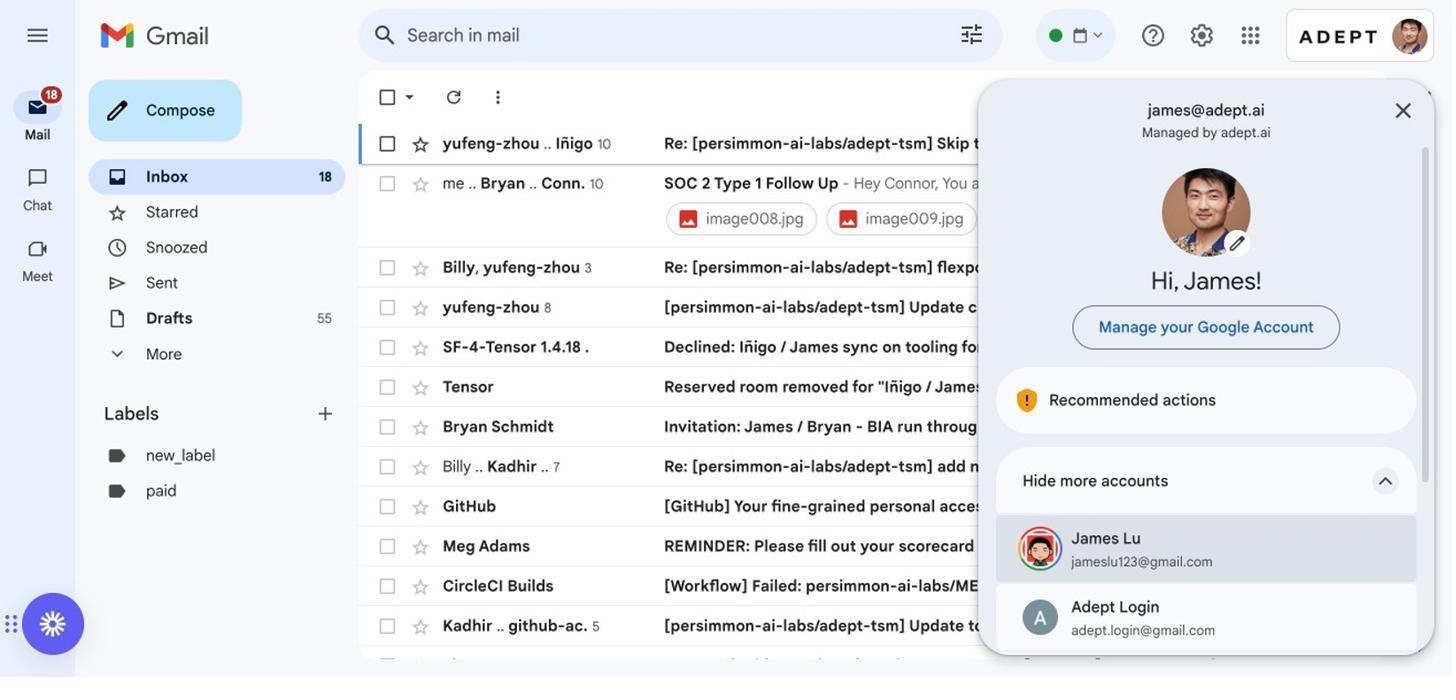 Task type: describe. For each thing, give the bounding box(es) containing it.
11 row from the top
[[287, 454, 1099, 485]]

settings image
[[951, 18, 973, 39]]

refresh image
[[354, 69, 372, 87]]

main menu image
[[19, 18, 41, 39]]

2 vertical spatial heading
[[83, 322, 252, 340]]

12 row from the top
[[287, 485, 1099, 517]]

1 vertical spatial heading
[[0, 158, 60, 172]]

10 row from the top
[[287, 422, 1099, 454]]

8 row from the top
[[287, 358, 1099, 390]]

4 row from the top
[[287, 230, 1099, 262]]

6 row from the top
[[287, 294, 1106, 326]]

2 row from the top
[[287, 131, 1099, 198]]

3 row from the top
[[287, 198, 1099, 230]]

13 row from the top
[[287, 517, 1099, 549]]



Task type: vqa. For each thing, say whether or not it's contained in the screenshot.
'Bad' "link"
no



Task type: locate. For each thing, give the bounding box(es) containing it.
Search in mail search field
[[287, 7, 803, 50]]

1 row from the top
[[287, 99, 1099, 131]]

None checkbox
[[301, 69, 319, 87], [301, 269, 319, 287], [301, 333, 319, 351], [301, 365, 319, 383], [301, 524, 319, 542], [301, 69, 319, 87], [301, 269, 319, 287], [301, 333, 319, 351], [301, 365, 319, 383], [301, 524, 319, 542]]

Search in mail text field
[[326, 19, 718, 37]]

tab list
[[1113, 57, 1162, 478]]

5 row from the top
[[287, 262, 1308, 294]]

9 row from the top
[[287, 390, 1099, 422]]

7 row from the top
[[287, 326, 1275, 358]]

0 vertical spatial heading
[[0, 101, 60, 115]]

navigation
[[0, 57, 62, 542]]

heading
[[0, 101, 60, 115], [0, 158, 60, 172], [83, 322, 252, 340]]

advanced search options image
[[760, 10, 796, 45]]

row
[[287, 99, 1099, 131], [287, 131, 1099, 198], [287, 198, 1099, 230], [287, 230, 1099, 262], [287, 262, 1308, 294], [287, 294, 1106, 326], [287, 326, 1275, 358], [287, 358, 1099, 390], [287, 390, 1099, 422], [287, 422, 1099, 454], [287, 454, 1099, 485], [287, 485, 1099, 517], [287, 517, 1099, 549]]

cell
[[532, 138, 1010, 191]]

gmail image
[[80, 11, 176, 46]]

more email options image
[[390, 69, 408, 87]]

None checkbox
[[301, 106, 319, 124], [301, 138, 319, 156], [301, 206, 319, 223], [301, 237, 319, 255], [301, 301, 319, 319], [301, 397, 319, 415], [301, 429, 319, 446], [301, 461, 319, 478], [301, 493, 319, 510], [301, 106, 319, 124], [301, 138, 319, 156], [301, 206, 319, 223], [301, 237, 319, 255], [301, 301, 319, 319], [301, 397, 319, 415], [301, 429, 319, 446], [301, 461, 319, 478], [301, 493, 319, 510]]



